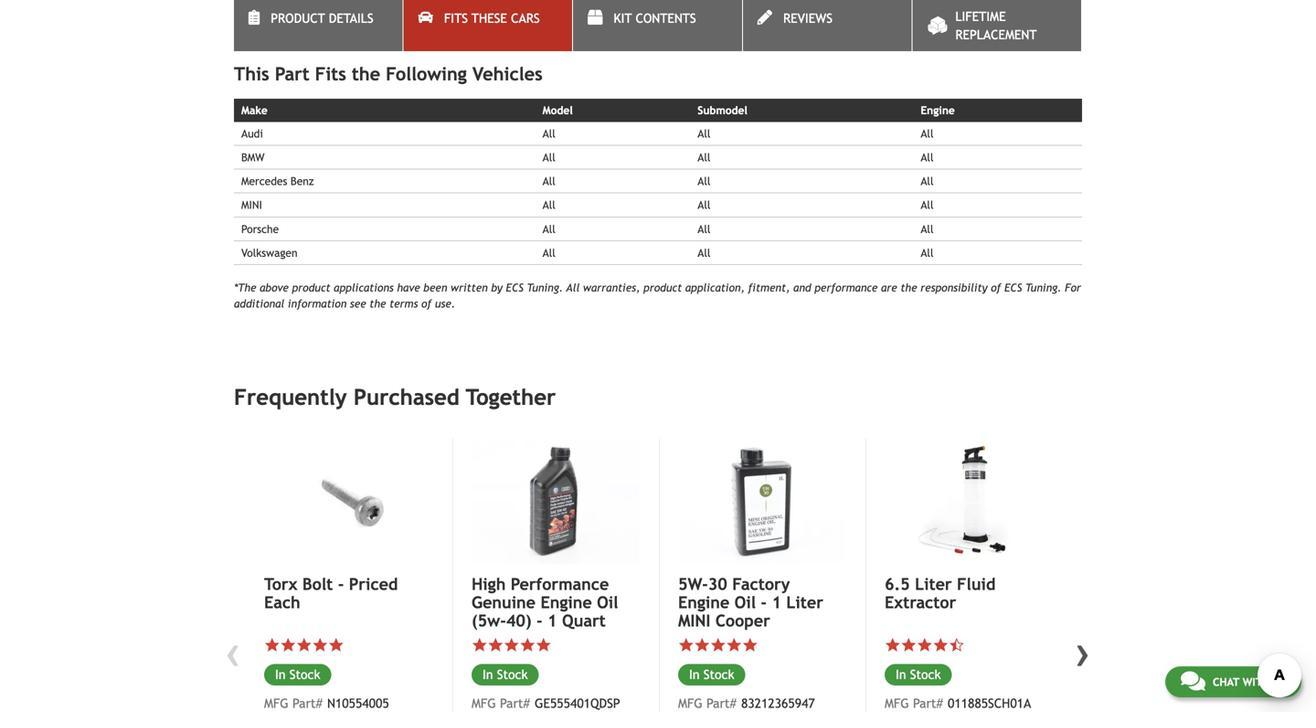Task type: vqa. For each thing, say whether or not it's contained in the screenshot.
All within the *The above product applications have been written by                 ECS Tuning. All warranties, product application, fitment,                 and performance are the responsibility of ECS Tuning.                 For additional information see the terms of use.
yes



Task type: describe. For each thing, give the bounding box(es) containing it.
half star image
[[949, 637, 965, 653]]

submodel
[[698, 104, 748, 117]]

*the above product applications have been written by                 ecs tuning. all warranties, product application, fitment,                 and performance are the responsibility of ecs tuning.                 for additional information see the terms of use.
[[234, 281, 1082, 310]]

4 star image from the left
[[917, 637, 933, 653]]

torx bolt - priced each image
[[264, 439, 433, 565]]

by
[[491, 281, 503, 294]]

(5w-
[[472, 611, 507, 630]]

priced
[[349, 575, 398, 594]]

in for high performance genuine engine oil (5w-40) - 1 quart
[[483, 667, 493, 682]]

engine for high performance genuine engine oil (5w-40) - 1 quart
[[541, 593, 592, 612]]

7 star image from the left
[[695, 637, 711, 654]]

been
[[424, 281, 448, 294]]

are
[[882, 281, 898, 294]]

*the
[[234, 281, 257, 294]]

high
[[472, 575, 506, 594]]

product
[[271, 11, 325, 26]]

part
[[275, 63, 310, 85]]

83212365947
[[742, 696, 816, 711]]

5w-30 factory engine oil - 1 liter mini cooper link
[[679, 575, 846, 630]]

information
[[288, 297, 347, 310]]

6.5
[[885, 575, 911, 594]]

with
[[1243, 676, 1270, 689]]

applications
[[334, 281, 394, 294]]

mfg for 6.5 liter fluid extractor
[[885, 696, 910, 711]]

0 horizontal spatial of
[[422, 297, 432, 310]]

1 star image from the left
[[264, 637, 280, 653]]

9 star image from the left
[[679, 637, 695, 654]]

have
[[397, 281, 420, 294]]

this part fits the following vehicles
[[234, 63, 543, 85]]

performance
[[815, 281, 878, 294]]

1 inside 'high performance genuine engine oil (5w-40) - 1 quart'
[[548, 611, 557, 630]]

mercedes benz
[[241, 175, 314, 188]]

ge555401qdsp
[[535, 696, 621, 711]]

3 star image from the left
[[312, 637, 328, 653]]

0 vertical spatial mini
[[241, 199, 262, 211]]

6 star image from the left
[[536, 637, 552, 654]]

vehicles
[[473, 63, 543, 85]]

mfg part# 011885sch01a
[[885, 696, 1032, 711]]

reviews
[[784, 11, 833, 26]]

written
[[451, 281, 488, 294]]

0 horizontal spatial fits
[[315, 63, 346, 85]]

in stock for 6.5 liter fluid extractor
[[896, 667, 942, 682]]

contents
[[636, 11, 697, 26]]

engine for 5w-30 factory engine oil - 1 liter mini cooper
[[679, 593, 730, 612]]

4 star image from the left
[[901, 637, 917, 653]]

see
[[350, 297, 366, 310]]

benz
[[291, 175, 314, 188]]

1 vertical spatial the
[[901, 281, 918, 294]]

high performance genuine engine oil (5w-40) - 1 quart link
[[472, 575, 639, 630]]

fits these cars
[[444, 11, 540, 26]]

stock for high performance genuine engine oil (5w-40) - 1 quart
[[497, 667, 528, 682]]

part# for 5w-30 factory engine oil - 1 liter mini cooper
[[707, 696, 737, 711]]

in stock for high performance genuine engine oil (5w-40) - 1 quart
[[483, 667, 528, 682]]

part# for torx bolt - priced each
[[293, 696, 323, 711]]

6.5 liter fluid extractor link
[[885, 575, 1053, 612]]

part# for 6.5 liter fluid extractor
[[914, 696, 944, 711]]

2 star image from the left
[[328, 637, 344, 653]]

mfg part# n10554005
[[264, 696, 389, 711]]

kit
[[614, 11, 632, 26]]

volkswagen
[[241, 246, 298, 259]]

and
[[794, 281, 812, 294]]

chat
[[1213, 676, 1240, 689]]

fits these cars link
[[404, 0, 573, 51]]

5 star image from the left
[[472, 637, 488, 654]]

each
[[264, 593, 301, 612]]

quart
[[562, 611, 606, 630]]

liter inside "6.5 liter fluid extractor"
[[916, 575, 953, 594]]

high performance genuine engine oil (5w-40) - 1 quart image
[[472, 439, 639, 564]]

frequently purchased together
[[234, 384, 556, 410]]

lifetime replacement link
[[913, 0, 1082, 51]]

- inside 5w-30 factory engine oil - 1 liter mini cooper
[[761, 593, 767, 612]]

2 product from the left
[[644, 281, 682, 294]]

make
[[241, 104, 268, 117]]

additional
[[234, 297, 285, 310]]

mfg for high performance genuine engine oil (5w-40) - 1 quart
[[472, 696, 496, 711]]

porsche
[[241, 223, 279, 235]]

reviews link
[[743, 0, 912, 51]]

together
[[466, 384, 556, 410]]

cooper
[[716, 611, 771, 630]]

fitment,
[[749, 281, 791, 294]]

2 tuning. from the left
[[1026, 281, 1062, 294]]

use.
[[435, 297, 456, 310]]

torx bolt - priced each
[[264, 575, 398, 612]]

performance
[[511, 575, 609, 594]]

following
[[386, 63, 467, 85]]

2 vertical spatial the
[[370, 297, 386, 310]]



Task type: locate. For each thing, give the bounding box(es) containing it.
oil right 30
[[735, 593, 756, 612]]

2 ecs from the left
[[1005, 281, 1023, 294]]

8 star image from the left
[[520, 637, 536, 654]]

1 horizontal spatial oil
[[735, 593, 756, 612]]

0 vertical spatial the
[[352, 63, 381, 85]]

us
[[1274, 676, 1287, 689]]

all inside *the above product applications have been written by                 ecs tuning. all warranties, product application, fitment,                 and performance are the responsibility of ecs tuning.                 for additional information see the terms of use.
[[567, 281, 580, 294]]

purchased
[[354, 384, 460, 410]]

all
[[543, 127, 556, 140], [698, 127, 711, 140], [921, 127, 934, 140], [543, 151, 556, 164], [698, 151, 711, 164], [921, 151, 934, 164], [543, 175, 556, 188], [698, 175, 711, 188], [921, 175, 934, 188], [543, 199, 556, 211], [698, 199, 711, 211], [921, 199, 934, 211], [543, 223, 556, 235], [698, 223, 711, 235], [921, 223, 934, 235], [543, 246, 556, 259], [698, 246, 711, 259], [921, 246, 934, 259], [567, 281, 580, 294]]

mini inside 5w-30 factory engine oil - 1 liter mini cooper
[[679, 611, 711, 630]]

mfg part# ge555401qdsp
[[472, 696, 621, 711]]

2 horizontal spatial engine
[[921, 104, 956, 117]]

cars
[[511, 11, 540, 26]]

tuning.
[[527, 281, 563, 294], [1026, 281, 1062, 294]]

the right the see
[[370, 297, 386, 310]]

5w-
[[679, 575, 709, 594]]

in for 6.5 liter fluid extractor
[[896, 667, 907, 682]]

in for torx bolt - priced each
[[275, 667, 286, 682]]

comments image
[[1181, 670, 1206, 692]]

in up 'mfg part# n10554005'
[[275, 667, 286, 682]]

8 star image from the left
[[727, 637, 743, 654]]

0 horizontal spatial tuning.
[[527, 281, 563, 294]]

1 in stock from the left
[[275, 667, 321, 682]]

application,
[[686, 281, 745, 294]]

- right 30
[[761, 593, 767, 612]]

product up information
[[292, 281, 331, 294]]

5w-30 factory engine oil - 1 liter mini cooper
[[679, 575, 824, 630]]

lifetime
[[956, 9, 1007, 24]]

1 horizontal spatial tuning.
[[1026, 281, 1062, 294]]

1 vertical spatial of
[[422, 297, 432, 310]]

0 horizontal spatial mini
[[241, 199, 262, 211]]

mfg part# 83212365947
[[679, 696, 816, 711]]

in stock for torx bolt - priced each
[[275, 667, 321, 682]]

in stock
[[275, 667, 321, 682], [896, 667, 942, 682], [483, 667, 528, 682], [690, 667, 735, 682]]

4 part# from the left
[[707, 696, 737, 711]]

4 in stock from the left
[[690, 667, 735, 682]]

tuning. left for
[[1026, 281, 1062, 294]]

mercedes
[[241, 175, 287, 188]]

torx bolt - priced each link
[[264, 575, 433, 612]]

1 horizontal spatial fits
[[444, 11, 468, 26]]

2 oil from the left
[[735, 593, 756, 612]]

liter inside 5w-30 factory engine oil - 1 liter mini cooper
[[787, 593, 824, 612]]

lifetime replacement
[[956, 9, 1038, 42]]

the
[[352, 63, 381, 85], [901, 281, 918, 294], [370, 297, 386, 310]]

0 horizontal spatial 1
[[548, 611, 557, 630]]

terms
[[390, 297, 418, 310]]

of down been
[[422, 297, 432, 310]]

liter right 6.5
[[916, 575, 953, 594]]

frequently
[[234, 384, 347, 410]]

part# left 011885sch01a
[[914, 696, 944, 711]]

fits right the part
[[315, 63, 346, 85]]

bolt
[[303, 575, 333, 594]]

2 horizontal spatial -
[[761, 593, 767, 612]]

mfg for 5w-30 factory engine oil - 1 liter mini cooper
[[679, 696, 703, 711]]

replacement
[[956, 27, 1038, 42]]

1 horizontal spatial product
[[644, 281, 682, 294]]

0 horizontal spatial -
[[338, 575, 344, 594]]

5w-30 factory engine oil - 1 liter mini cooper image
[[679, 439, 846, 564]]

011885sch01a
[[948, 696, 1032, 711]]

3 in from the left
[[483, 667, 493, 682]]

0 horizontal spatial liter
[[787, 593, 824, 612]]

high performance genuine engine oil (5w-40) - 1 quart
[[472, 575, 619, 630]]

star image
[[296, 637, 312, 653], [328, 637, 344, 653], [885, 637, 901, 653], [901, 637, 917, 653], [472, 637, 488, 654], [488, 637, 504, 654], [504, 637, 520, 654], [520, 637, 536, 654], [679, 637, 695, 654], [711, 637, 727, 654], [743, 637, 759, 654]]

1 horizontal spatial liter
[[916, 575, 953, 594]]

in up mfg part# 83212365947
[[690, 667, 700, 682]]

audi
[[241, 127, 263, 140]]

6 star image from the left
[[488, 637, 504, 654]]

of
[[991, 281, 1002, 294], [422, 297, 432, 310]]

factory
[[733, 575, 790, 594]]

this
[[234, 63, 269, 85]]

details
[[329, 11, 374, 26]]

6.5 liter fluid extractor
[[885, 575, 996, 612]]

mini down 5w-
[[679, 611, 711, 630]]

1 ecs from the left
[[506, 281, 524, 294]]

stock
[[290, 667, 321, 682], [911, 667, 942, 682], [497, 667, 528, 682], [704, 667, 735, 682]]

40)
[[507, 611, 532, 630]]

stock up mfg part# 83212365947
[[704, 667, 735, 682]]

extractor
[[885, 593, 957, 612]]

stock up the mfg part# ge555401qdsp
[[497, 667, 528, 682]]

7 star image from the left
[[504, 637, 520, 654]]

engine
[[921, 104, 956, 117], [541, 593, 592, 612], [679, 593, 730, 612]]

the right are
[[901, 281, 918, 294]]

oil inside 'high performance genuine engine oil (5w-40) - 1 quart'
[[597, 593, 619, 612]]

1 horizontal spatial ecs
[[1005, 281, 1023, 294]]

1 tuning. from the left
[[527, 281, 563, 294]]

product details
[[271, 11, 374, 26]]

30
[[709, 575, 728, 594]]

stock for 6.5 liter fluid extractor
[[911, 667, 942, 682]]

1 oil from the left
[[597, 593, 619, 612]]

11 star image from the left
[[743, 637, 759, 654]]

kit contents
[[614, 11, 697, 26]]

in stock up the mfg part# ge555401qdsp
[[483, 667, 528, 682]]

mfg for torx bolt - priced each
[[264, 696, 289, 711]]

6.5 liter fluid extractor image
[[885, 439, 1053, 564]]

in up mfg part# 011885sch01a
[[896, 667, 907, 682]]

ecs right by
[[506, 281, 524, 294]]

1 star image from the left
[[296, 637, 312, 653]]

2 stock from the left
[[911, 667, 942, 682]]

oil for 30
[[735, 593, 756, 612]]

torx
[[264, 575, 298, 594]]

for
[[1066, 281, 1082, 294]]

bmw
[[241, 151, 265, 164]]

ecs right responsibility
[[1005, 281, 1023, 294]]

in stock up mfg part# 83212365947
[[690, 667, 735, 682]]

- right bolt
[[338, 575, 344, 594]]

4 mfg from the left
[[679, 696, 703, 711]]

2 in from the left
[[896, 667, 907, 682]]

mfg
[[264, 696, 289, 711], [885, 696, 910, 711], [472, 696, 496, 711], [679, 696, 703, 711]]

1 horizontal spatial mini
[[679, 611, 711, 630]]

1 vertical spatial mini
[[679, 611, 711, 630]]

in
[[275, 667, 286, 682], [896, 667, 907, 682], [483, 667, 493, 682], [690, 667, 700, 682]]

part# for high performance genuine engine oil (5w-40) - 1 quart
[[500, 696, 530, 711]]

2 mfg from the left
[[885, 696, 910, 711]]

10 star image from the left
[[711, 637, 727, 654]]

product
[[292, 281, 331, 294], [644, 281, 682, 294]]

in stock up 'mfg part# n10554005'
[[275, 667, 321, 682]]

chat with us link
[[1166, 667, 1302, 698]]

1 stock from the left
[[290, 667, 321, 682]]

2 star image from the left
[[280, 637, 296, 653]]

oil left 5w-
[[597, 593, 619, 612]]

3 stock from the left
[[497, 667, 528, 682]]

part# left n10554005
[[293, 696, 323, 711]]

1 in from the left
[[275, 667, 286, 682]]

in down (5w-
[[483, 667, 493, 682]]

1 mfg from the left
[[264, 696, 289, 711]]

stock up mfg part# 011885sch01a
[[911, 667, 942, 682]]

3 part# from the left
[[500, 696, 530, 711]]

product right 'warranties,'
[[644, 281, 682, 294]]

engine inside 5w-30 factory engine oil - 1 liter mini cooper
[[679, 593, 730, 612]]

- inside torx bolt - priced each
[[338, 575, 344, 594]]

0 horizontal spatial product
[[292, 281, 331, 294]]

2 in stock from the left
[[896, 667, 942, 682]]

1 inside 5w-30 factory engine oil - 1 liter mini cooper
[[772, 593, 782, 612]]

product details link
[[234, 0, 403, 51]]

1
[[772, 593, 782, 612], [548, 611, 557, 630]]

part#
[[293, 696, 323, 711], [914, 696, 944, 711], [500, 696, 530, 711], [707, 696, 737, 711]]

1 horizontal spatial -
[[537, 611, 543, 630]]

- inside 'high performance genuine engine oil (5w-40) - 1 quart'
[[537, 611, 543, 630]]

0 horizontal spatial ecs
[[506, 281, 524, 294]]

fluid
[[958, 575, 996, 594]]

n10554005
[[327, 696, 389, 711]]

part# left ge555401qdsp
[[500, 696, 530, 711]]

liter right the cooper
[[787, 593, 824, 612]]

model
[[543, 104, 573, 117]]

of right responsibility
[[991, 281, 1002, 294]]

0 vertical spatial fits
[[444, 11, 468, 26]]

in stock up mfg part# 011885sch01a
[[896, 667, 942, 682]]

3 in stock from the left
[[483, 667, 528, 682]]

chat with us
[[1213, 676, 1287, 689]]

fits left these
[[444, 11, 468, 26]]

responsibility
[[921, 281, 988, 294]]

3 star image from the left
[[885, 637, 901, 653]]

in for 5w-30 factory engine oil - 1 liter mini cooper
[[690, 667, 700, 682]]

in stock for 5w-30 factory engine oil - 1 liter mini cooper
[[690, 667, 735, 682]]

oil for performance
[[597, 593, 619, 612]]

ecs
[[506, 281, 524, 294], [1005, 281, 1023, 294]]

4 stock from the left
[[704, 667, 735, 682]]

› link
[[1070, 628, 1097, 677]]

kit contents link
[[574, 0, 742, 51]]

stock up 'mfg part# n10554005'
[[290, 667, 321, 682]]

star image
[[264, 637, 280, 653], [280, 637, 296, 653], [312, 637, 328, 653], [917, 637, 933, 653], [933, 637, 949, 653], [536, 637, 552, 654], [695, 637, 711, 654], [727, 637, 743, 654]]

stock for 5w-30 factory engine oil - 1 liter mini cooper
[[704, 667, 735, 682]]

0 horizontal spatial oil
[[597, 593, 619, 612]]

part# left 83212365947
[[707, 696, 737, 711]]

›
[[1076, 628, 1091, 677]]

mini up porsche
[[241, 199, 262, 211]]

1 right the cooper
[[772, 593, 782, 612]]

genuine
[[472, 593, 536, 612]]

5 star image from the left
[[933, 637, 949, 653]]

oil inside 5w-30 factory engine oil - 1 liter mini cooper
[[735, 593, 756, 612]]

0 vertical spatial of
[[991, 281, 1002, 294]]

0 horizontal spatial engine
[[541, 593, 592, 612]]

1 product from the left
[[292, 281, 331, 294]]

1 horizontal spatial engine
[[679, 593, 730, 612]]

tuning. right by
[[527, 281, 563, 294]]

liter
[[916, 575, 953, 594], [787, 593, 824, 612]]

1 horizontal spatial 1
[[772, 593, 782, 612]]

the down details
[[352, 63, 381, 85]]

1 horizontal spatial of
[[991, 281, 1002, 294]]

above
[[260, 281, 289, 294]]

2 part# from the left
[[914, 696, 944, 711]]

1 part# from the left
[[293, 696, 323, 711]]

1 left quart
[[548, 611, 557, 630]]

3 mfg from the left
[[472, 696, 496, 711]]

stock for torx bolt - priced each
[[290, 667, 321, 682]]

oil
[[597, 593, 619, 612], [735, 593, 756, 612]]

these
[[472, 11, 507, 26]]

warranties,
[[583, 281, 641, 294]]

- right the 40)
[[537, 611, 543, 630]]

engine inside 'high performance genuine engine oil (5w-40) - 1 quart'
[[541, 593, 592, 612]]

4 in from the left
[[690, 667, 700, 682]]

mini
[[241, 199, 262, 211], [679, 611, 711, 630]]

1 vertical spatial fits
[[315, 63, 346, 85]]



